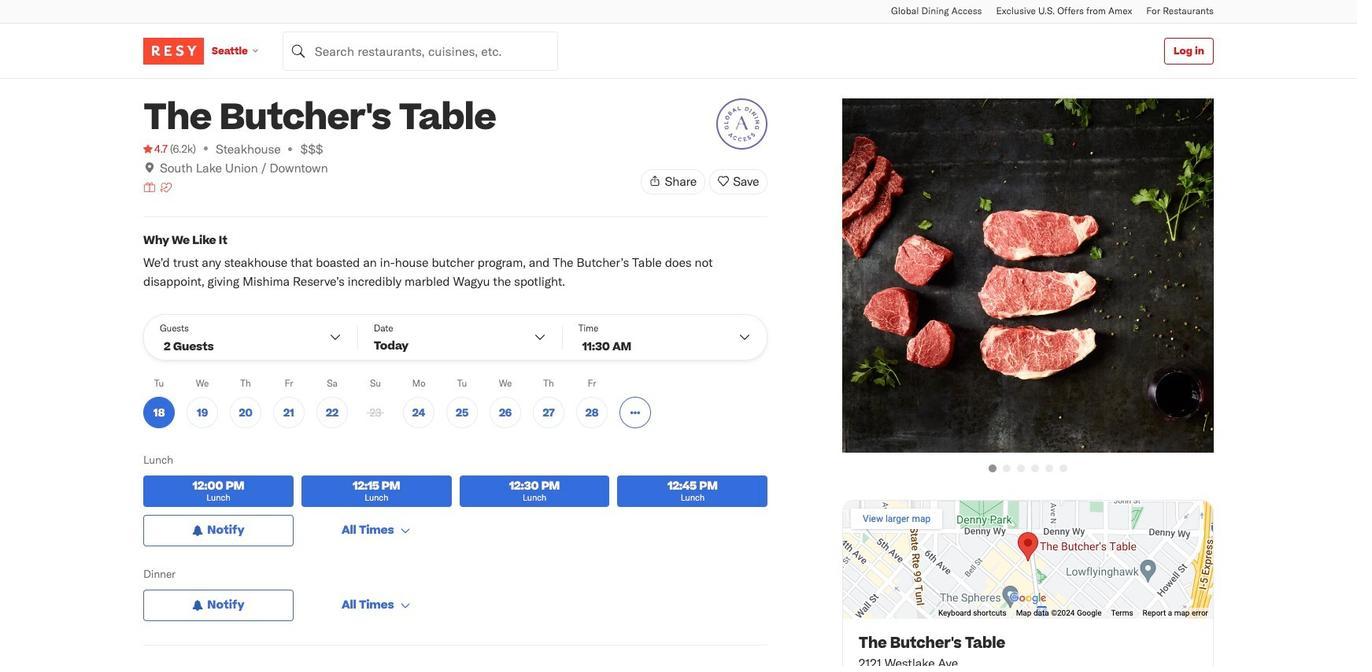 Task type: describe. For each thing, give the bounding box(es) containing it.
Search restaurants, cuisines, etc. text field
[[282, 31, 558, 70]]

4.7 out of 5 stars image
[[143, 141, 168, 157]]



Task type: vqa. For each thing, say whether or not it's contained in the screenshot.
4.8 out of 5 stars image
no



Task type: locate. For each thing, give the bounding box(es) containing it.
None field
[[282, 31, 558, 70]]



